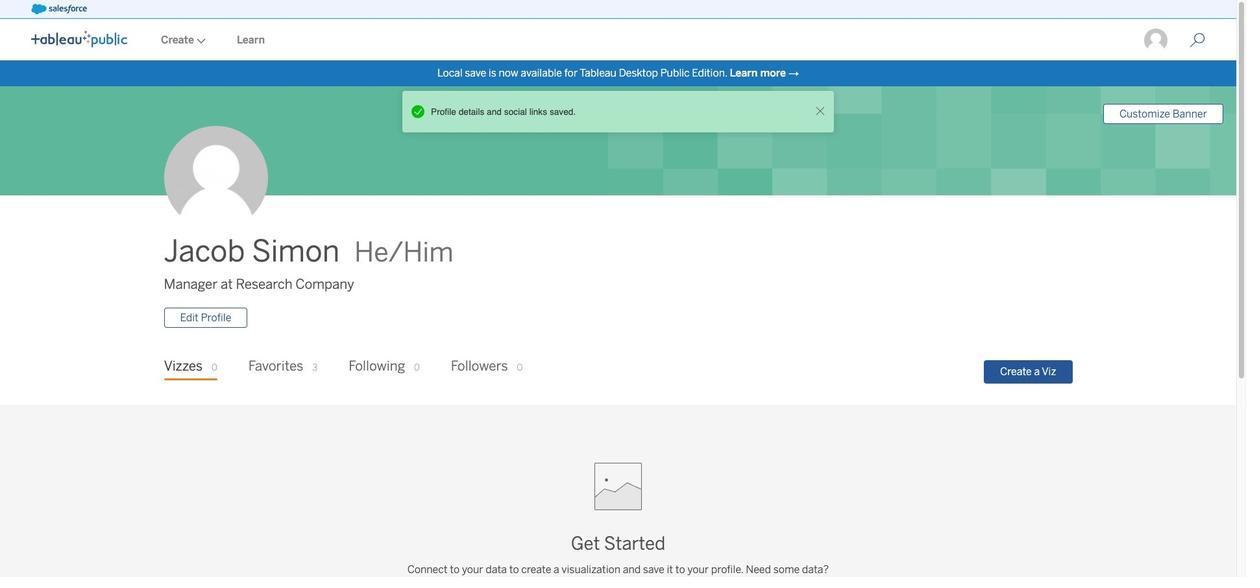Task type: vqa. For each thing, say whether or not it's contained in the screenshot.
Nominate for Viz of the Day icon
no



Task type: locate. For each thing, give the bounding box(es) containing it.
avatar image
[[164, 126, 268, 230]]

create image
[[194, 38, 206, 44]]

alert
[[408, 101, 812, 122]]

go to search image
[[1175, 32, 1222, 48]]

jacobsimon21123 image
[[1144, 27, 1170, 53]]



Task type: describe. For each thing, give the bounding box(es) containing it.
salesforce logo image
[[31, 4, 87, 14]]

logo image
[[31, 31, 127, 47]]



